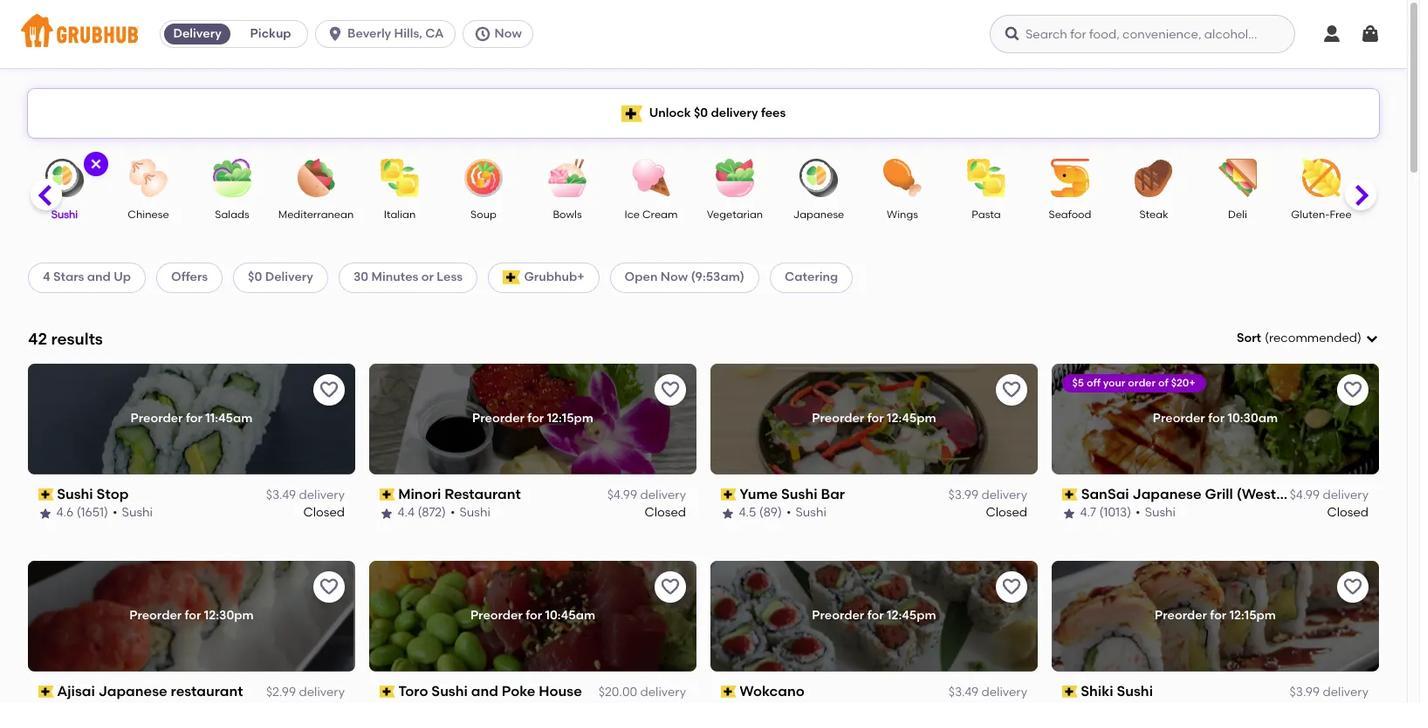 Task type: locate. For each thing, give the bounding box(es) containing it.
1 horizontal spatial $3.49
[[949, 685, 979, 700]]

(9:53am)
[[691, 270, 745, 285]]

1 vertical spatial $3.49
[[949, 685, 979, 700]]

3 • sushi from the left
[[787, 506, 827, 521]]

subscription pass image for sansai japanese grill (westwood)
[[1063, 489, 1078, 501]]

1 horizontal spatial preorder for 12:15pm
[[1155, 609, 1276, 623]]

grubhub plus flag logo image for unlock $0 delivery fees
[[621, 105, 642, 122]]

$3.99 for yume sushi bar
[[949, 488, 979, 503]]

subscription pass image left sushi stop on the left of page
[[38, 489, 54, 501]]

None field
[[1237, 330, 1380, 348]]

gluten-free
[[1292, 209, 1352, 221]]

bowls
[[553, 209, 582, 221]]

delivery for shiki sushi
[[1323, 685, 1369, 700]]

subscription pass image left toro
[[380, 686, 395, 698]]

$3.49 delivery
[[266, 488, 345, 503], [949, 685, 1028, 700]]

10:30am
[[1228, 411, 1278, 426]]

0 horizontal spatial delivery
[[173, 26, 222, 41]]

star icon image for sansai japanese grill (westwood)
[[1063, 507, 1077, 521]]

$4.99 for minori restaurant
[[607, 488, 637, 503]]

0 vertical spatial $3.49
[[266, 488, 296, 503]]

ca
[[425, 26, 444, 41]]

unlock
[[649, 106, 691, 120]]

• sushi
[[113, 506, 153, 521], [451, 506, 491, 521], [787, 506, 827, 521], [1136, 506, 1177, 521]]

• for japanese
[[1136, 506, 1141, 521]]

0 horizontal spatial preorder for 12:15pm
[[472, 411, 594, 426]]

1 vertical spatial $3.49 delivery
[[949, 685, 1028, 700]]

japanese image
[[788, 159, 850, 197]]

sort ( recommended )
[[1237, 331, 1362, 346]]

$4.99 for sansai japanese grill (westwood)
[[1290, 488, 1320, 503]]

restaurant
[[171, 683, 244, 700]]

0 vertical spatial japanese
[[793, 209, 845, 221]]

subscription pass image for toro sushi and poke house
[[380, 686, 395, 698]]

now inside button
[[495, 26, 522, 41]]

0 horizontal spatial grubhub plus flag logo image
[[503, 271, 521, 285]]

1 vertical spatial grubhub plus flag logo image
[[503, 271, 521, 285]]

• right (89)
[[787, 506, 792, 521]]

off
[[1087, 377, 1101, 389]]

now right open
[[661, 270, 688, 285]]

shiki
[[1081, 683, 1114, 700]]

and for sushi
[[472, 683, 499, 700]]

1 horizontal spatial subscription pass image
[[721, 686, 737, 698]]

beverly
[[348, 26, 391, 41]]

1 horizontal spatial $4.99 delivery
[[1290, 488, 1369, 503]]

2 $4.99 delivery from the left
[[1290, 488, 1369, 503]]

4.6 (1651)
[[57, 506, 109, 521]]

delivery
[[173, 26, 222, 41], [265, 270, 313, 285]]

sushi down 'restaurant'
[[460, 506, 491, 521]]

4 stars and up
[[43, 270, 131, 285]]

star icon image left 4.4
[[380, 507, 394, 521]]

deli image
[[1208, 159, 1269, 197]]

(
[[1265, 331, 1269, 346]]

open now (9:53am)
[[625, 270, 745, 285]]

0 vertical spatial and
[[87, 270, 111, 285]]

0 vertical spatial preorder for 12:45pm
[[812, 411, 937, 426]]

• for stop
[[113, 506, 118, 521]]

bowls image
[[537, 159, 598, 197]]

• down stop
[[113, 506, 118, 521]]

2 12:45pm from the top
[[887, 609, 937, 623]]

$3.49
[[266, 488, 296, 503], [949, 685, 979, 700]]

2 horizontal spatial japanese
[[1133, 486, 1202, 503]]

1 horizontal spatial grubhub plus flag logo image
[[621, 105, 642, 122]]

2 star icon image from the left
[[380, 507, 394, 521]]

sushi
[[51, 209, 78, 221], [57, 486, 94, 503], [782, 486, 818, 503], [122, 506, 153, 521], [460, 506, 491, 521], [796, 506, 827, 521], [1146, 506, 1177, 521], [432, 683, 468, 700], [1118, 683, 1154, 700]]

for
[[186, 411, 202, 426], [528, 411, 544, 426], [868, 411, 884, 426], [1208, 411, 1225, 426], [185, 609, 201, 623], [526, 609, 542, 623], [868, 609, 884, 623], [1210, 609, 1227, 623]]

1 horizontal spatial japanese
[[793, 209, 845, 221]]

1 horizontal spatial $0
[[694, 106, 708, 120]]

0 horizontal spatial japanese
[[99, 683, 168, 700]]

0 horizontal spatial $3.49 delivery
[[266, 488, 345, 503]]

• down minori restaurant
[[451, 506, 456, 521]]

• sushi down minori restaurant
[[451, 506, 491, 521]]

• right '(1013)'
[[1136, 506, 1141, 521]]

now right ca
[[495, 26, 522, 41]]

japanese for ajisai japanese restaurant
[[99, 683, 168, 700]]

delivery left the pickup in the top left of the page
[[173, 26, 222, 41]]

open
[[625, 270, 658, 285]]

japanese down "japanese" image at the right
[[793, 209, 845, 221]]

star icon image for minori restaurant
[[380, 507, 394, 521]]

1 vertical spatial $3.99 delivery
[[1290, 685, 1369, 700]]

(89)
[[760, 506, 783, 521]]

now button
[[462, 20, 540, 48]]

1 closed from the left
[[303, 506, 345, 521]]

1 vertical spatial $3.99
[[1290, 685, 1320, 700]]

12:45pm
[[887, 411, 937, 426], [887, 609, 937, 623]]

2 • sushi from the left
[[451, 506, 491, 521]]

pasta image
[[956, 159, 1017, 197]]

$4.99
[[607, 488, 637, 503], [1290, 488, 1320, 503]]

1 vertical spatial and
[[472, 683, 499, 700]]

1 vertical spatial japanese
[[1133, 486, 1202, 503]]

0 vertical spatial $3.49 delivery
[[266, 488, 345, 503]]

subscription pass image
[[38, 489, 54, 501], [721, 686, 737, 698], [1063, 686, 1078, 698]]

• sushi for sushi
[[787, 506, 827, 521]]

pasta
[[972, 209, 1001, 221]]

0 vertical spatial 12:15pm
[[547, 411, 594, 426]]

wokcano
[[740, 683, 805, 700]]

2 vertical spatial japanese
[[99, 683, 168, 700]]

$5 off your order of $20+
[[1073, 377, 1196, 389]]

subscription pass image left sansai
[[1063, 489, 1078, 501]]

$3.99
[[949, 488, 979, 503], [1290, 685, 1320, 700]]

ajisai japanese restaurant
[[57, 683, 244, 700]]

sushi right toro
[[432, 683, 468, 700]]

subscription pass image
[[380, 489, 395, 501], [721, 489, 737, 501], [1063, 489, 1078, 501], [38, 686, 54, 698], [380, 686, 395, 698]]

0 horizontal spatial $3.99
[[949, 488, 979, 503]]

4 star icon image from the left
[[1063, 507, 1077, 521]]

grubhub plus flag logo image
[[621, 105, 642, 122], [503, 271, 521, 285]]

delivery for toro sushi and poke house
[[640, 685, 686, 700]]

italian image
[[369, 159, 430, 197]]

svg image
[[1322, 24, 1343, 45], [474, 25, 491, 43], [1004, 25, 1022, 43], [89, 157, 103, 171]]

0 horizontal spatial $4.99
[[607, 488, 637, 503]]

0 horizontal spatial and
[[87, 270, 111, 285]]

sushi stop
[[57, 486, 129, 503]]

2 horizontal spatial subscription pass image
[[1063, 686, 1078, 698]]

0 vertical spatial grubhub plus flag logo image
[[621, 105, 642, 122]]

2 preorder for 12:45pm from the top
[[812, 609, 937, 623]]

(1651)
[[77, 506, 109, 521]]

0 horizontal spatial $3.49
[[266, 488, 296, 503]]

preorder
[[131, 411, 183, 426], [472, 411, 525, 426], [812, 411, 865, 426], [1153, 411, 1206, 426], [129, 609, 182, 623], [471, 609, 523, 623], [812, 609, 865, 623], [1155, 609, 1207, 623]]

japanese for sansai japanese grill (westwood)
[[1133, 486, 1202, 503]]

•
[[113, 506, 118, 521], [451, 506, 456, 521], [787, 506, 792, 521], [1136, 506, 1141, 521]]

cream
[[643, 209, 678, 221]]

sort
[[1237, 331, 1262, 346]]

$3.49 delivery for sushi stop
[[266, 488, 345, 503]]

closed for minori restaurant
[[645, 506, 686, 521]]

0 vertical spatial $3.99 delivery
[[949, 488, 1028, 503]]

mediterranean image
[[286, 159, 347, 197]]

1 preorder for 12:45pm from the top
[[812, 411, 937, 426]]

1 horizontal spatial $3.99 delivery
[[1290, 685, 1369, 700]]

grubhub plus flag logo image left unlock
[[621, 105, 642, 122]]

svg image
[[1360, 24, 1381, 45], [327, 25, 344, 43], [1366, 332, 1380, 346]]

4.5
[[740, 506, 757, 521]]

preorder for 11:45am
[[131, 411, 253, 426]]

3 • from the left
[[787, 506, 792, 521]]

0 vertical spatial 12:45pm
[[887, 411, 937, 426]]

1 star icon image from the left
[[38, 507, 52, 521]]

and
[[87, 270, 111, 285], [472, 683, 499, 700]]

• for sushi
[[787, 506, 792, 521]]

subscription pass image for sushi stop
[[38, 489, 54, 501]]

11:45am
[[205, 411, 253, 426]]

star icon image for sushi stop
[[38, 507, 52, 521]]

1 horizontal spatial $3.49 delivery
[[949, 685, 1028, 700]]

4 • sushi from the left
[[1136, 506, 1177, 521]]

$3.49 delivery for wokcano
[[949, 685, 1028, 700]]

1 horizontal spatial and
[[472, 683, 499, 700]]

42
[[28, 329, 47, 349]]

star icon image
[[38, 507, 52, 521], [380, 507, 394, 521], [721, 507, 735, 521], [1063, 507, 1077, 521]]

42 results
[[28, 329, 103, 349]]

1 • from the left
[[113, 506, 118, 521]]

$3.99 delivery for shiki sushi
[[1290, 685, 1369, 700]]

now
[[495, 26, 522, 41], [661, 270, 688, 285]]

sushi up "4.6 (1651)"
[[57, 486, 94, 503]]

• sushi for restaurant
[[451, 506, 491, 521]]

0 horizontal spatial $0
[[248, 270, 262, 285]]

• sushi down yume sushi bar at right
[[787, 506, 827, 521]]

1 $4.99 from the left
[[607, 488, 637, 503]]

• for restaurant
[[451, 506, 456, 521]]

subscription pass image left 'shiki'
[[1063, 686, 1078, 698]]

salads image
[[202, 159, 263, 197]]

(westwood)
[[1237, 486, 1320, 503]]

subscription pass image left ajisai
[[38, 686, 54, 698]]

closed
[[303, 506, 345, 521], [645, 506, 686, 521], [986, 506, 1028, 521], [1328, 506, 1369, 521]]

2 closed from the left
[[645, 506, 686, 521]]

less
[[437, 270, 463, 285]]

and left up on the top left of the page
[[87, 270, 111, 285]]

sushi down the sansai japanese grill (westwood)
[[1146, 506, 1177, 521]]

$3.49 for sushi stop
[[266, 488, 296, 503]]

japanese right ajisai
[[99, 683, 168, 700]]

0 horizontal spatial now
[[495, 26, 522, 41]]

preorder for 10:45am
[[471, 609, 596, 623]]

preorder for 12:45pm
[[812, 411, 937, 426], [812, 609, 937, 623]]

1 horizontal spatial 12:15pm
[[1230, 609, 1276, 623]]

recommended
[[1269, 331, 1358, 346]]

mediterranean
[[278, 209, 354, 221]]

0 horizontal spatial subscription pass image
[[38, 489, 54, 501]]

Search for food, convenience, alcohol... search field
[[990, 15, 1296, 53]]

seafood image
[[1040, 159, 1101, 197]]

2 • from the left
[[451, 506, 456, 521]]

0 horizontal spatial $3.99 delivery
[[949, 488, 1028, 503]]

ajisai
[[57, 683, 95, 700]]

shiki sushi
[[1081, 683, 1154, 700]]

yume
[[740, 486, 779, 503]]

1 horizontal spatial $3.99
[[1290, 685, 1320, 700]]

1 vertical spatial preorder for 12:45pm
[[812, 609, 937, 623]]

save this restaurant image
[[319, 380, 340, 401], [660, 380, 681, 401], [1001, 380, 1022, 401], [1343, 380, 1364, 401], [319, 577, 340, 598], [660, 577, 681, 598], [1343, 577, 1364, 598]]

subscription pass image left minori at the bottom left
[[380, 489, 395, 501]]

$20+
[[1172, 377, 1196, 389]]

• sushi for stop
[[113, 506, 153, 521]]

delivery down mediterranean
[[265, 270, 313, 285]]

steak
[[1140, 209, 1169, 221]]

1 vertical spatial now
[[661, 270, 688, 285]]

subscription pass image left wokcano
[[721, 686, 737, 698]]

1 horizontal spatial delivery
[[265, 270, 313, 285]]

grubhub plus flag logo image for grubhub+
[[503, 271, 521, 285]]

grill
[[1205, 486, 1234, 503]]

)
[[1358, 331, 1362, 346]]

beverly hills, ca button
[[315, 20, 462, 48]]

$3.99 delivery
[[949, 488, 1028, 503], [1290, 685, 1369, 700]]

• sushi down stop
[[113, 506, 153, 521]]

sushi left the bar
[[782, 486, 818, 503]]

3 closed from the left
[[986, 506, 1028, 521]]

4 • from the left
[[1136, 506, 1141, 521]]

japanese left grill
[[1133, 486, 1202, 503]]

grubhub plus flag logo image left grubhub+
[[503, 271, 521, 285]]

restaurant
[[445, 486, 522, 503]]

subscription pass image for ajisai japanese restaurant
[[38, 686, 54, 698]]

delivery for sushi stop
[[299, 488, 345, 503]]

$4.99 delivery
[[607, 488, 686, 503], [1290, 488, 1369, 503]]

12:15pm
[[547, 411, 594, 426], [1230, 609, 1276, 623]]

$3.49 for wokcano
[[949, 685, 979, 700]]

1 • sushi from the left
[[113, 506, 153, 521]]

fees
[[761, 106, 786, 120]]

$4.99 delivery for minori restaurant
[[607, 488, 686, 503]]

and left poke
[[472, 683, 499, 700]]

vegetarian image
[[705, 159, 766, 197]]

sushi down yume sushi bar at right
[[796, 506, 827, 521]]

$3.99 delivery for yume sushi bar
[[949, 488, 1028, 503]]

0 vertical spatial now
[[495, 26, 522, 41]]

1 vertical spatial 12:45pm
[[887, 609, 937, 623]]

• sushi right '(1013)'
[[1136, 506, 1177, 521]]

1 $4.99 delivery from the left
[[607, 488, 686, 503]]

unlock $0 delivery fees
[[649, 106, 786, 120]]

$20.00 delivery
[[599, 685, 686, 700]]

1 vertical spatial 12:15pm
[[1230, 609, 1276, 623]]

subscription pass image for wokcano
[[721, 686, 737, 698]]

catering
[[785, 270, 838, 285]]

4 closed from the left
[[1328, 506, 1369, 521]]

main navigation navigation
[[0, 0, 1407, 68]]

2 $4.99 from the left
[[1290, 488, 1320, 503]]

subscription pass image left yume
[[721, 489, 737, 501]]

0 horizontal spatial $4.99 delivery
[[607, 488, 686, 503]]

save this restaurant button
[[313, 374, 345, 406], [655, 374, 686, 406], [996, 374, 1028, 406], [1338, 374, 1369, 406], [313, 572, 345, 603], [655, 572, 686, 603], [996, 572, 1028, 603], [1338, 572, 1369, 603]]

0 vertical spatial preorder for 12:15pm
[[472, 411, 594, 426]]

1 horizontal spatial now
[[661, 270, 688, 285]]

3 star icon image from the left
[[721, 507, 735, 521]]

up
[[114, 270, 131, 285]]

$0 right offers
[[248, 270, 262, 285]]

(872)
[[418, 506, 447, 521]]

$0 right unlock
[[694, 106, 708, 120]]

0 vertical spatial $3.99
[[949, 488, 979, 503]]

star icon image left 4.5
[[721, 507, 735, 521]]

0 vertical spatial delivery
[[173, 26, 222, 41]]

closed for sansai japanese grill (westwood)
[[1328, 506, 1369, 521]]

seafood
[[1049, 209, 1092, 221]]

star icon image left 4.7
[[1063, 507, 1077, 521]]

1 horizontal spatial $4.99
[[1290, 488, 1320, 503]]

star icon image left 4.6
[[38, 507, 52, 521]]



Task type: describe. For each thing, give the bounding box(es) containing it.
gluten-
[[1292, 209, 1330, 221]]

save this restaurant image
[[1001, 577, 1022, 598]]

sushi down stop
[[122, 506, 153, 521]]

minutes
[[372, 270, 419, 285]]

svg image inside now button
[[474, 25, 491, 43]]

poke
[[502, 683, 536, 700]]

delivery for minori restaurant
[[640, 488, 686, 503]]

gluten free image
[[1291, 159, 1352, 197]]

house
[[539, 683, 583, 700]]

delivery inside button
[[173, 26, 222, 41]]

minori
[[399, 486, 442, 503]]

soup image
[[453, 159, 514, 197]]

delivery for sansai japanese grill (westwood)
[[1323, 488, 1369, 503]]

and for stars
[[87, 270, 111, 285]]

ice cream image
[[621, 159, 682, 197]]

offers
[[171, 270, 208, 285]]

subscription pass image for shiki sushi
[[1063, 686, 1078, 698]]

10:45am
[[545, 609, 596, 623]]

30
[[354, 270, 369, 285]]

sushi image
[[34, 159, 95, 197]]

soup
[[471, 209, 497, 221]]

italian
[[384, 209, 416, 221]]

or
[[422, 270, 434, 285]]

preorder for 10:30am
[[1153, 411, 1278, 426]]

4.7 (1013)
[[1081, 506, 1132, 521]]

1 12:45pm from the top
[[887, 411, 937, 426]]

1 vertical spatial $0
[[248, 270, 262, 285]]

preorder for 12:30pm
[[129, 609, 254, 623]]

wings image
[[872, 159, 933, 197]]

wings
[[887, 209, 918, 221]]

4.6
[[57, 506, 74, 521]]

svg image inside beverly hills, ca button
[[327, 25, 344, 43]]

chinese
[[128, 209, 169, 221]]

sushi down sushi image
[[51, 209, 78, 221]]

vegetarian
[[707, 209, 763, 221]]

sushi right 'shiki'
[[1118, 683, 1154, 700]]

free
[[1330, 209, 1352, 221]]

toro
[[399, 683, 429, 700]]

salads
[[215, 209, 249, 221]]

1 vertical spatial delivery
[[265, 270, 313, 285]]

$2.99 delivery
[[266, 685, 345, 700]]

steak image
[[1124, 159, 1185, 197]]

your
[[1104, 377, 1126, 389]]

$3.99 for shiki sushi
[[1290, 685, 1320, 700]]

stop
[[97, 486, 129, 503]]

toro sushi and poke house
[[399, 683, 583, 700]]

deli
[[1229, 209, 1248, 221]]

sansai japanese grill (westwood)
[[1081, 486, 1320, 503]]

4.7
[[1081, 506, 1097, 521]]

hills,
[[394, 26, 422, 41]]

4.4
[[398, 506, 415, 521]]

0 horizontal spatial 12:15pm
[[547, 411, 594, 426]]

sansai
[[1081, 486, 1130, 503]]

yume sushi bar
[[740, 486, 846, 503]]

beverly hills, ca
[[348, 26, 444, 41]]

delivery button
[[161, 20, 234, 48]]

• sushi for japanese
[[1136, 506, 1177, 521]]

4.4 (872)
[[398, 506, 447, 521]]

bar
[[822, 486, 846, 503]]

12:30pm
[[204, 609, 254, 623]]

stars
[[53, 270, 84, 285]]

star icon image for yume sushi bar
[[721, 507, 735, 521]]

grubhub+
[[524, 270, 585, 285]]

(1013)
[[1100, 506, 1132, 521]]

results
[[51, 329, 103, 349]]

noodles image
[[1375, 159, 1421, 197]]

delivery for ajisai japanese restaurant
[[299, 685, 345, 700]]

order
[[1129, 377, 1157, 389]]

closed for sushi stop
[[303, 506, 345, 521]]

pickup button
[[234, 20, 307, 48]]

delivery for wokcano
[[982, 685, 1028, 700]]

pickup
[[250, 26, 291, 41]]

none field containing sort
[[1237, 330, 1380, 348]]

minori restaurant
[[399, 486, 522, 503]]

ice cream
[[625, 209, 678, 221]]

closed for yume sushi bar
[[986, 506, 1028, 521]]

$5
[[1073, 377, 1085, 389]]

delivery for yume sushi bar
[[982, 488, 1028, 503]]

0 vertical spatial $0
[[694, 106, 708, 120]]

$20.00
[[599, 685, 637, 700]]

4.5 (89)
[[740, 506, 783, 521]]

1 vertical spatial preorder for 12:15pm
[[1155, 609, 1276, 623]]

subscription pass image for yume sushi bar
[[721, 489, 737, 501]]

$4.99 delivery for sansai japanese grill (westwood)
[[1290, 488, 1369, 503]]

subscription pass image for minori restaurant
[[380, 489, 395, 501]]

chinese image
[[118, 159, 179, 197]]

$0 delivery
[[248, 270, 313, 285]]

of
[[1159, 377, 1169, 389]]

ice
[[625, 209, 640, 221]]

4
[[43, 270, 50, 285]]



Task type: vqa. For each thing, say whether or not it's contained in the screenshot.
the bottom $3.99 delivery
yes



